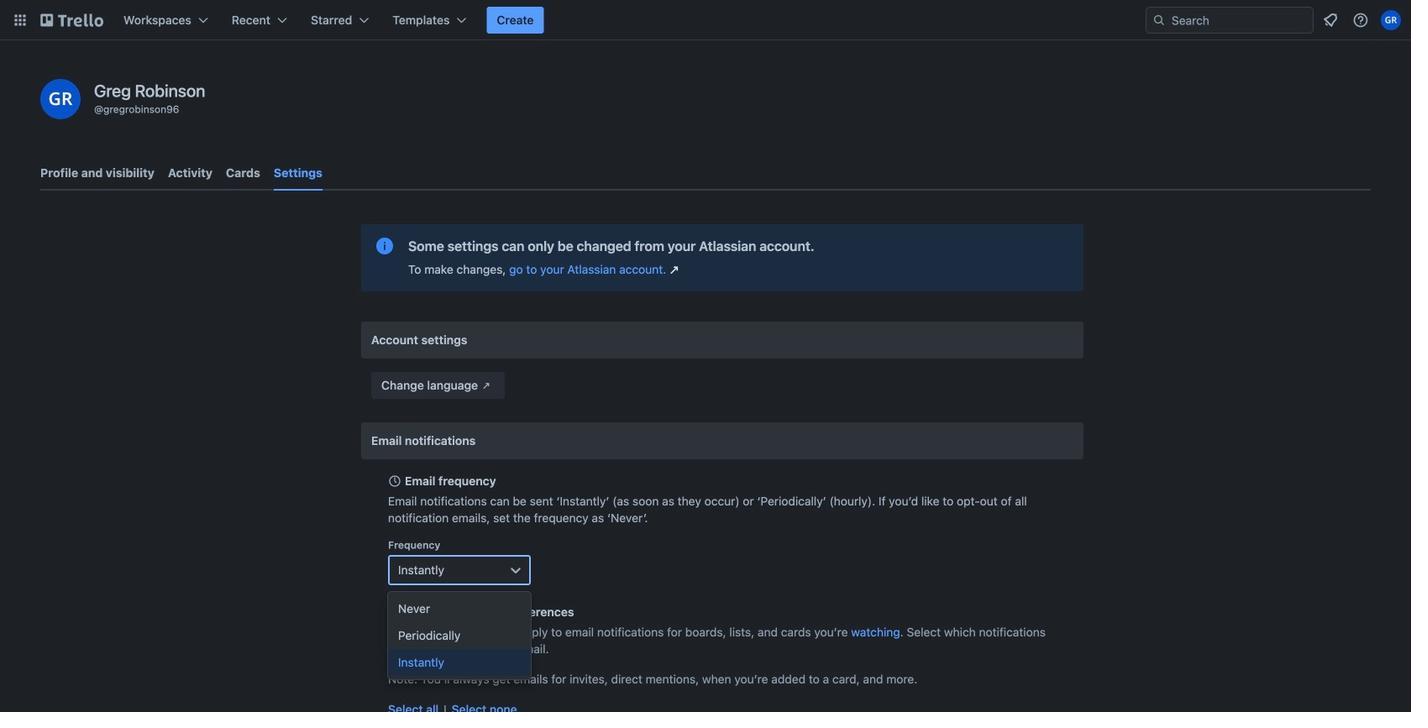 Task type: locate. For each thing, give the bounding box(es) containing it.
0 notifications image
[[1321, 10, 1341, 30]]

sm image
[[478, 377, 495, 394]]

primary element
[[0, 0, 1411, 40]]

Search field
[[1146, 7, 1314, 34]]



Task type: describe. For each thing, give the bounding box(es) containing it.
open information menu image
[[1353, 12, 1369, 29]]

search image
[[1153, 13, 1166, 27]]

greg robinson (gregrobinson96) image
[[40, 79, 81, 119]]

greg robinson (gregrobinson96) image
[[1381, 10, 1401, 30]]

back to home image
[[40, 7, 103, 34]]



Task type: vqa. For each thing, say whether or not it's contained in the screenshot.
considered...
no



